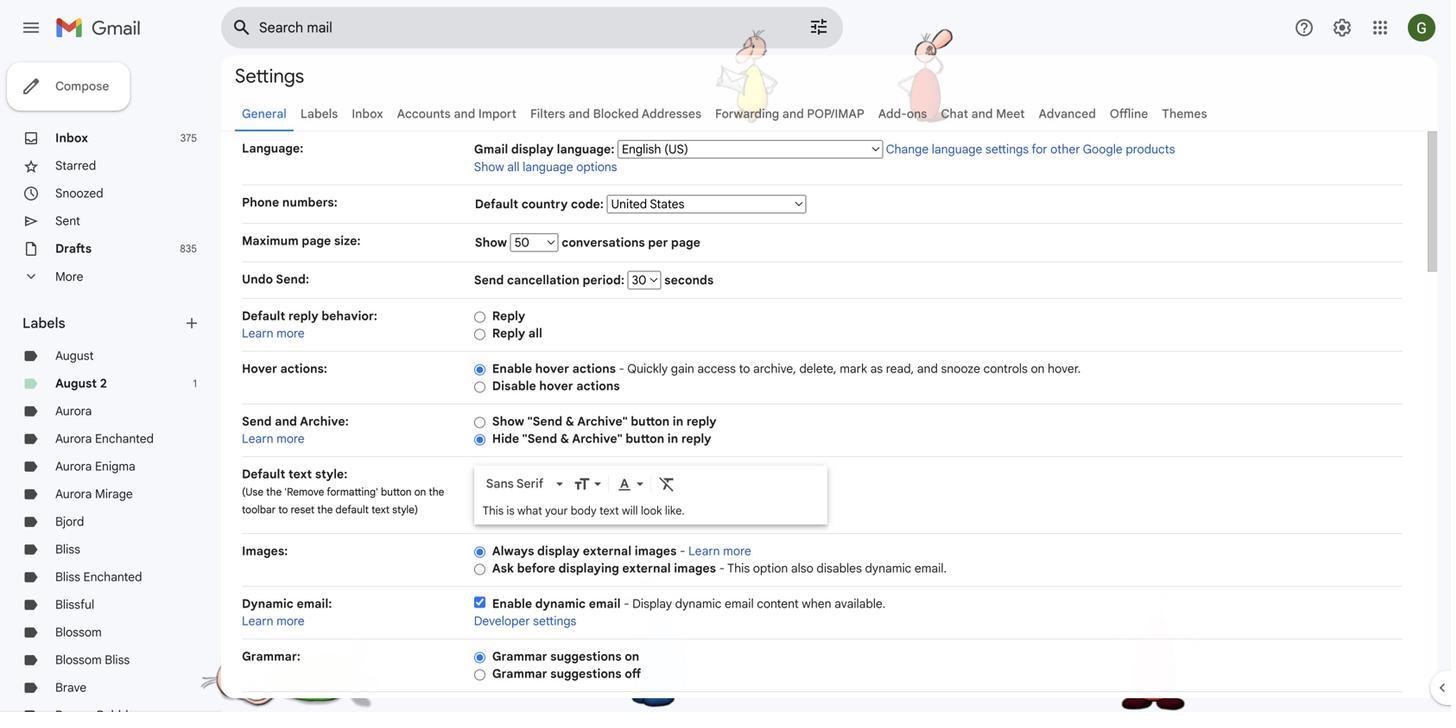 Task type: describe. For each thing, give the bounding box(es) containing it.
actions for disable
[[577, 379, 620, 394]]

archive,
[[754, 361, 797, 376]]

numbers:
[[282, 195, 338, 210]]

1 vertical spatial images
[[674, 561, 716, 576]]

Search mail text field
[[259, 19, 760, 36]]

settings image
[[1333, 17, 1353, 38]]

aurora for aurora enchanted
[[55, 431, 92, 446]]

show for show "send & archive" button in reply
[[492, 414, 525, 429]]

what
[[518, 504, 543, 518]]

sans serif option
[[483, 475, 553, 492]]

disable hover actions
[[492, 379, 620, 394]]

and for pop/imap
[[783, 106, 804, 121]]

always
[[492, 544, 534, 559]]

on inside default text style: (use the 'remove formatting' button on the toolbar to reset the default text style)
[[414, 486, 426, 499]]

'remove
[[285, 486, 324, 499]]

options
[[577, 159, 617, 175]]

bjord link
[[55, 514, 84, 529]]

all for show
[[508, 159, 520, 175]]

formatting'
[[327, 486, 378, 499]]

undo
[[242, 272, 273, 287]]

2 email from the left
[[725, 596, 754, 611]]

Grammar suggestions off radio
[[474, 668, 485, 681]]

style:
[[315, 467, 348, 482]]

- inside 'enable dynamic email - display dynamic email content when available. developer settings'
[[624, 596, 630, 611]]

available.
[[835, 596, 886, 611]]

and for archive:
[[275, 414, 297, 429]]

content
[[757, 596, 799, 611]]

august link
[[55, 348, 94, 363]]

labels link
[[301, 106, 338, 121]]

country
[[522, 197, 568, 212]]

show all language options
[[474, 159, 617, 175]]

grammar suggestions off
[[492, 666, 641, 681]]

images:
[[242, 544, 288, 559]]

change
[[886, 142, 929, 157]]

aurora enigma link
[[55, 459, 135, 474]]

labels for labels heading
[[22, 315, 65, 332]]

august for august 2
[[55, 376, 97, 391]]

reply all
[[492, 326, 543, 341]]

disables
[[817, 561, 862, 576]]

mirage
[[95, 487, 133, 502]]

Always display external images radio
[[474, 546, 485, 559]]

as
[[871, 361, 883, 376]]

pop/imap
[[807, 106, 865, 121]]

disable
[[492, 379, 536, 394]]

blissful
[[55, 597, 94, 612]]

inbox inside labels navigation
[[55, 130, 88, 146]]

bliss for bliss link
[[55, 542, 80, 557]]

grammar suggestions on
[[492, 649, 640, 664]]

developer
[[474, 614, 530, 629]]

1 horizontal spatial text
[[372, 503, 390, 516]]

1 horizontal spatial to
[[739, 361, 751, 376]]

settings inside 'enable dynamic email - display dynamic email content when available. developer settings'
[[533, 614, 577, 629]]

aurora for aurora mirage
[[55, 487, 92, 502]]

main menu image
[[21, 17, 41, 38]]

all for reply
[[529, 326, 543, 341]]

display for always
[[538, 544, 580, 559]]

conversations per page
[[559, 235, 701, 250]]

display
[[633, 596, 672, 611]]

Hide "Send & Archive" button in reply radio
[[474, 433, 485, 446]]

behavior:
[[322, 309, 378, 324]]

size:
[[334, 233, 361, 248]]

show for show
[[475, 235, 510, 250]]

suggestions for off
[[551, 666, 622, 681]]

blossom bliss link
[[55, 652, 130, 668]]

snooze
[[941, 361, 981, 376]]

1 vertical spatial external
[[623, 561, 671, 576]]

language:
[[557, 142, 615, 157]]

starred link
[[55, 158, 96, 173]]

quickly
[[628, 361, 668, 376]]

cancellation
[[507, 273, 580, 288]]

aurora link
[[55, 404, 92, 419]]

bliss enchanted
[[55, 569, 142, 585]]

bliss for bliss enchanted
[[55, 569, 80, 585]]

aurora mirage link
[[55, 487, 133, 502]]

0 vertical spatial language
[[932, 142, 983, 157]]

google
[[1084, 142, 1123, 157]]

hover
[[242, 361, 277, 376]]

0 horizontal spatial page
[[302, 233, 331, 248]]

hover actions:
[[242, 361, 327, 376]]

blocked
[[593, 106, 639, 121]]

1 horizontal spatial settings
[[986, 142, 1029, 157]]

2 vertical spatial on
[[625, 649, 640, 664]]

default for default country code:
[[475, 197, 519, 212]]

0 horizontal spatial inbox link
[[55, 130, 88, 146]]

accounts
[[397, 106, 451, 121]]

in for show "send & archive" button in reply
[[673, 414, 684, 429]]

dynamic email: learn more
[[242, 596, 332, 629]]

displaying
[[559, 561, 619, 576]]

email:
[[297, 596, 332, 611]]

bliss enchanted link
[[55, 569, 142, 585]]

enchanted for bliss enchanted
[[83, 569, 142, 585]]

2 horizontal spatial text
[[600, 504, 619, 518]]

serif
[[517, 476, 544, 491]]

code:
[[571, 197, 604, 212]]

aurora enchanted link
[[55, 431, 154, 446]]

offline
[[1110, 106, 1149, 121]]

enigma
[[95, 459, 135, 474]]

when
[[802, 596, 832, 611]]

themes
[[1163, 106, 1208, 121]]

1
[[193, 377, 197, 390]]

learn up ask before displaying external images - this option also disables dynamic email.
[[689, 544, 720, 559]]

1 vertical spatial language
[[523, 159, 573, 175]]

2
[[100, 376, 107, 391]]

also
[[791, 561, 814, 576]]

Show "Send & Archive" button in reply radio
[[474, 416, 485, 429]]

advanced link
[[1039, 106, 1097, 121]]

reply for show "send & archive" button in reply
[[687, 414, 717, 429]]

archive:
[[300, 414, 349, 429]]

style)
[[392, 503, 418, 516]]

2 vertical spatial bliss
[[105, 652, 130, 668]]

sans
[[486, 476, 514, 491]]

ask before displaying external images - this option also disables dynamic email.
[[492, 561, 947, 576]]

starred
[[55, 158, 96, 173]]

aurora mirage
[[55, 487, 133, 502]]

support image
[[1295, 17, 1315, 38]]

0 horizontal spatial the
[[266, 486, 282, 499]]

Reply radio
[[474, 311, 485, 323]]

chat and meet
[[941, 106, 1025, 121]]

0 vertical spatial external
[[583, 544, 632, 559]]

gmail image
[[55, 10, 150, 45]]

august 2 link
[[55, 376, 107, 391]]

general link
[[242, 106, 287, 121]]

enable hover actions - quickly gain access to archive, delete, mark as read, and snooze controls on hover.
[[492, 361, 1081, 376]]

grammar for grammar suggestions on
[[492, 649, 548, 664]]

ons
[[907, 106, 928, 121]]

hover for disable
[[540, 379, 574, 394]]

"send for show
[[528, 414, 563, 429]]

gain
[[671, 361, 695, 376]]

and for import
[[454, 106, 476, 121]]

and right read,
[[918, 361, 938, 376]]

- left 'option'
[[720, 561, 725, 576]]

import
[[479, 106, 517, 121]]

offline link
[[1110, 106, 1149, 121]]

send for send cancellation period:
[[474, 273, 504, 288]]

conversations
[[562, 235, 645, 250]]

other
[[1051, 142, 1081, 157]]

Enable hover actions radio
[[474, 363, 485, 376]]

reply for hide "send & archive" button in reply
[[682, 431, 712, 446]]

default
[[336, 503, 369, 516]]



Task type: vqa. For each thing, say whether or not it's contained in the screenshot.
Blissful
yes



Task type: locate. For each thing, give the bounding box(es) containing it.
learn
[[242, 326, 274, 341], [242, 431, 274, 446], [689, 544, 720, 559], [242, 614, 274, 629]]

advanced search options image
[[802, 10, 837, 44]]

enchanted for aurora enchanted
[[95, 431, 154, 446]]

1 vertical spatial bliss
[[55, 569, 80, 585]]

more inside send and archive: learn more
[[277, 431, 305, 446]]

0 vertical spatial enchanted
[[95, 431, 154, 446]]

suggestions down grammar suggestions on
[[551, 666, 622, 681]]

look
[[641, 504, 662, 518]]

in up remove formatting ‪(⌘\)‬ image
[[668, 431, 679, 446]]

2 vertical spatial show
[[492, 414, 525, 429]]

1 horizontal spatial this
[[728, 561, 750, 576]]

images up 'enable dynamic email - display dynamic email content when available. developer settings'
[[674, 561, 716, 576]]

1 reply from the top
[[492, 309, 526, 324]]

0 horizontal spatial on
[[414, 486, 426, 499]]

chat
[[941, 106, 969, 121]]

& for hide
[[561, 431, 570, 446]]

0 vertical spatial inbox link
[[352, 106, 383, 121]]

suggestions for on
[[551, 649, 622, 664]]

this
[[483, 504, 504, 518], [728, 561, 750, 576]]

labels for labels link
[[301, 106, 338, 121]]

on
[[1031, 361, 1045, 376], [414, 486, 426, 499], [625, 649, 640, 664]]

2 august from the top
[[55, 376, 97, 391]]

august left 2
[[55, 376, 97, 391]]

1 vertical spatial in
[[668, 431, 679, 446]]

and inside send and archive: learn more
[[275, 414, 297, 429]]

and left the "import" on the top left of the page
[[454, 106, 476, 121]]

and for blocked
[[569, 106, 590, 121]]

0 vertical spatial images
[[635, 544, 677, 559]]

reply for reply
[[492, 309, 526, 324]]

1 horizontal spatial language
[[932, 142, 983, 157]]

"send right "hide"
[[523, 431, 558, 446]]

and right chat on the right
[[972, 106, 993, 121]]

hide "send & archive" button in reply
[[492, 431, 712, 446]]

filters and blocked addresses
[[531, 106, 702, 121]]

toolbar
[[242, 503, 276, 516]]

all down the cancellation
[[529, 326, 543, 341]]

0 vertical spatial in
[[673, 414, 684, 429]]

sent
[[55, 213, 80, 229]]

-
[[619, 361, 625, 376], [680, 544, 686, 559], [720, 561, 725, 576], [624, 596, 630, 611]]

archive" down show "send & archive" button in reply
[[572, 431, 623, 446]]

labels up "august" link
[[22, 315, 65, 332]]

None checkbox
[[474, 597, 485, 608]]

the right (use in the bottom of the page
[[266, 486, 282, 499]]

1 august from the top
[[55, 348, 94, 363]]

default inside default text style: (use the 'remove formatting' button on the toolbar to reset the default text style)
[[242, 467, 285, 482]]

and for meet
[[972, 106, 993, 121]]

1 vertical spatial suggestions
[[551, 666, 622, 681]]

- left display
[[624, 596, 630, 611]]

2 vertical spatial reply
[[682, 431, 712, 446]]

always display external images - learn more
[[492, 544, 752, 559]]

undo send:
[[242, 272, 309, 287]]

&
[[566, 414, 575, 429], [561, 431, 570, 446]]

reply up reply all
[[492, 309, 526, 324]]

developer settings link
[[474, 614, 577, 629]]

0 vertical spatial actions
[[573, 361, 616, 376]]

bliss
[[55, 542, 80, 557], [55, 569, 80, 585], [105, 652, 130, 668]]

1 vertical spatial on
[[414, 486, 426, 499]]

0 vertical spatial labels
[[301, 106, 338, 121]]

0 vertical spatial archive"
[[577, 414, 628, 429]]

1 vertical spatial display
[[538, 544, 580, 559]]

1 vertical spatial inbox link
[[55, 130, 88, 146]]

inbox up starred
[[55, 130, 88, 146]]

button down show "send & archive" button in reply
[[626, 431, 665, 446]]

0 horizontal spatial send
[[242, 414, 272, 429]]

external down always display external images - learn more
[[623, 561, 671, 576]]

august for "august" link
[[55, 348, 94, 363]]

0 vertical spatial suggestions
[[551, 649, 622, 664]]

language down chat on the right
[[932, 142, 983, 157]]

"send down the disable hover actions
[[528, 414, 563, 429]]

learn more link for and
[[242, 431, 305, 446]]

1 vertical spatial inbox
[[55, 130, 88, 146]]

text
[[289, 467, 312, 482], [372, 503, 390, 516], [600, 504, 619, 518]]

0 horizontal spatial to
[[279, 503, 288, 516]]

option
[[753, 561, 788, 576]]

Disable hover actions radio
[[474, 381, 485, 393]]

0 horizontal spatial language
[[523, 159, 573, 175]]

blossom for blossom bliss
[[55, 652, 102, 668]]

phone numbers:
[[242, 195, 338, 210]]

access
[[698, 361, 736, 376]]

suggestions up grammar suggestions off
[[551, 649, 622, 664]]

0 vertical spatial "send
[[528, 414, 563, 429]]

0 vertical spatial this
[[483, 504, 504, 518]]

reply inside default reply behavior: learn more
[[289, 309, 319, 324]]

show "send & archive" button in reply
[[492, 414, 717, 429]]

text left the style)
[[372, 503, 390, 516]]

0 vertical spatial button
[[631, 414, 670, 429]]

labels right general
[[301, 106, 338, 121]]

gmail display language:
[[474, 142, 615, 157]]

page
[[302, 233, 331, 248], [671, 235, 701, 250]]

- left quickly at left bottom
[[619, 361, 625, 376]]

the right reset
[[317, 503, 333, 516]]

aurora for aurora link
[[55, 404, 92, 419]]

grammar:
[[242, 649, 301, 664]]

1 grammar from the top
[[492, 649, 548, 664]]

hover.
[[1048, 361, 1081, 376]]

Ask before displaying external images radio
[[474, 563, 485, 576]]

controls
[[984, 361, 1028, 376]]

text left "will"
[[600, 504, 619, 518]]

blossom down blissful
[[55, 625, 102, 640]]

1 horizontal spatial send
[[474, 273, 504, 288]]

grammar down developer settings link
[[492, 649, 548, 664]]

labels heading
[[22, 315, 183, 332]]

send for send and archive: learn more
[[242, 414, 272, 429]]

mark
[[840, 361, 868, 376]]

labels navigation
[[0, 55, 221, 712]]

dynamic left email.
[[865, 561, 912, 576]]

dynamic up developer settings link
[[536, 596, 586, 611]]

filters
[[531, 106, 566, 121]]

default country code:
[[475, 197, 607, 212]]

0 vertical spatial blossom
[[55, 625, 102, 640]]

more inside dynamic email: learn more
[[277, 614, 305, 629]]

email down displaying
[[589, 596, 621, 611]]

enable for enable hover actions
[[492, 361, 532, 376]]

reset
[[291, 503, 315, 516]]

hover for enable
[[536, 361, 570, 376]]

Reply all radio
[[474, 328, 485, 341]]

learn inside send and archive: learn more
[[242, 431, 274, 446]]

"send
[[528, 414, 563, 429], [523, 431, 558, 446]]

forwarding and pop/imap link
[[716, 106, 865, 121]]

the
[[266, 486, 282, 499], [429, 486, 445, 499], [317, 503, 333, 516]]

1 vertical spatial reply
[[492, 326, 526, 341]]

meet
[[997, 106, 1025, 121]]

aurora down aurora link
[[55, 431, 92, 446]]

& up "hide "send & archive" button in reply"
[[566, 414, 575, 429]]

grammar
[[492, 649, 548, 664], [492, 666, 548, 681]]

learn up (use in the bottom of the page
[[242, 431, 274, 446]]

0 vertical spatial enable
[[492, 361, 532, 376]]

blossom bliss
[[55, 652, 130, 668]]

maximum
[[242, 233, 299, 248]]

0 vertical spatial august
[[55, 348, 94, 363]]

default for default reply behavior: learn more
[[242, 309, 285, 324]]

page right per in the top left of the page
[[671, 235, 701, 250]]

learn more link up 'hover actions:'
[[242, 326, 305, 341]]

learn more link down archive:
[[242, 431, 305, 446]]

2 suggestions from the top
[[551, 666, 622, 681]]

"send for hide
[[523, 431, 558, 446]]

0 vertical spatial default
[[475, 197, 519, 212]]

email left content
[[725, 596, 754, 611]]

themes link
[[1163, 106, 1208, 121]]

august up august 2
[[55, 348, 94, 363]]

1 vertical spatial to
[[279, 503, 288, 516]]

default left country in the top of the page
[[475, 197, 519, 212]]

grammar for grammar suggestions off
[[492, 666, 548, 681]]

hover right disable
[[540, 379, 574, 394]]

2 horizontal spatial the
[[429, 486, 445, 499]]

0 vertical spatial hover
[[536, 361, 570, 376]]

1 horizontal spatial page
[[671, 235, 701, 250]]

1 horizontal spatial inbox
[[352, 106, 383, 121]]

archive"
[[577, 414, 628, 429], [572, 431, 623, 446]]

1 suggestions from the top
[[551, 649, 622, 664]]

0 horizontal spatial all
[[508, 159, 520, 175]]

show for show all language options
[[474, 159, 504, 175]]

external up displaying
[[583, 544, 632, 559]]

0 vertical spatial to
[[739, 361, 751, 376]]

1 horizontal spatial on
[[625, 649, 640, 664]]

external
[[583, 544, 632, 559], [623, 561, 671, 576]]

learn inside default reply behavior: learn more
[[242, 326, 274, 341]]

actions
[[573, 361, 616, 376], [577, 379, 620, 394]]

more inside default reply behavior: learn more
[[277, 326, 305, 341]]

products
[[1126, 142, 1176, 157]]

default reply behavior: learn more
[[242, 309, 378, 341]]

0 vertical spatial on
[[1031, 361, 1045, 376]]

1 vertical spatial actions
[[577, 379, 620, 394]]

default for default text style: (use the 'remove formatting' button on the toolbar to reset the default text style)
[[242, 467, 285, 482]]

formatting options toolbar
[[479, 468, 823, 499]]

None search field
[[221, 7, 843, 48]]

show down default country code:
[[475, 235, 510, 250]]

0 vertical spatial send
[[474, 273, 504, 288]]

more down dynamic on the bottom
[[277, 614, 305, 629]]

change language settings for other google products
[[886, 142, 1176, 157]]

Grammar suggestions on radio
[[474, 651, 485, 664]]

1 vertical spatial "send
[[523, 431, 558, 446]]

like.
[[665, 504, 685, 518]]

0 horizontal spatial text
[[289, 467, 312, 482]]

in for hide "send & archive" button in reply
[[668, 431, 679, 446]]

button up "hide "send & archive" button in reply"
[[631, 414, 670, 429]]

button
[[631, 414, 670, 429], [626, 431, 665, 446], [381, 486, 412, 499]]

show up "hide"
[[492, 414, 525, 429]]

0 vertical spatial &
[[566, 414, 575, 429]]

grammar right grammar suggestions off "radio"
[[492, 666, 548, 681]]

display for gmail
[[511, 142, 554, 157]]

default
[[475, 197, 519, 212], [242, 309, 285, 324], [242, 467, 285, 482]]

1 vertical spatial hover
[[540, 379, 574, 394]]

in
[[673, 414, 684, 429], [668, 431, 679, 446]]

learn more link down dynamic on the bottom
[[242, 614, 305, 629]]

more button
[[0, 263, 207, 290]]

more up 'hover actions:'
[[277, 326, 305, 341]]

aurora up bjord link
[[55, 487, 92, 502]]

1 vertical spatial all
[[529, 326, 543, 341]]

to inside default text style: (use the 'remove formatting' button on the toolbar to reset the default text style)
[[279, 503, 288, 516]]

enable for enable dynamic email
[[492, 596, 532, 611]]

period:
[[583, 273, 625, 288]]

inbox link up starred
[[55, 130, 88, 146]]

1 aurora from the top
[[55, 404, 92, 419]]

language down gmail display language:
[[523, 159, 573, 175]]

1 vertical spatial enable
[[492, 596, 532, 611]]

inbox right labels link
[[352, 106, 383, 121]]

0 vertical spatial inbox
[[352, 106, 383, 121]]

this left is
[[483, 504, 504, 518]]

send and archive: learn more
[[242, 414, 349, 446]]

reply down send:
[[289, 309, 319, 324]]

remove formatting ‪(⌘\)‬ image
[[658, 475, 676, 492]]

4 aurora from the top
[[55, 487, 92, 502]]

2 vertical spatial button
[[381, 486, 412, 499]]

3 aurora from the top
[[55, 459, 92, 474]]

1 enable from the top
[[492, 361, 532, 376]]

0 vertical spatial reply
[[492, 309, 526, 324]]

show all language options link
[[474, 159, 617, 175]]

learn more link up ask before displaying external images - this option also disables dynamic email.
[[689, 544, 752, 559]]

enable inside 'enable dynamic email - display dynamic email content when available. developer settings'
[[492, 596, 532, 611]]

and
[[454, 106, 476, 121], [569, 106, 590, 121], [783, 106, 804, 121], [972, 106, 993, 121], [918, 361, 938, 376], [275, 414, 297, 429]]

default up (use in the bottom of the page
[[242, 467, 285, 482]]

enable up disable
[[492, 361, 532, 376]]

2 enable from the top
[[492, 596, 532, 611]]

inbox link right labels link
[[352, 106, 383, 121]]

1 vertical spatial button
[[626, 431, 665, 446]]

and left pop/imap at right top
[[783, 106, 804, 121]]

375
[[180, 132, 197, 145]]

settings up grammar suggestions on
[[533, 614, 577, 629]]

to left reset
[[279, 503, 288, 516]]

2 aurora from the top
[[55, 431, 92, 446]]

1 horizontal spatial the
[[317, 503, 333, 516]]

change language settings for other google products link
[[886, 142, 1176, 157]]

settings left for
[[986, 142, 1029, 157]]

this left 'option'
[[728, 561, 750, 576]]

1 horizontal spatial labels
[[301, 106, 338, 121]]

0 vertical spatial show
[[474, 159, 504, 175]]

enchanted up enigma
[[95, 431, 154, 446]]

accounts and import link
[[397, 106, 517, 121]]

1 email from the left
[[589, 596, 621, 611]]

2 grammar from the top
[[492, 666, 548, 681]]

2 vertical spatial default
[[242, 467, 285, 482]]

learn up the hover
[[242, 326, 274, 341]]

search mail image
[[226, 12, 258, 43]]

0 horizontal spatial labels
[[22, 315, 65, 332]]

aurora for aurora enigma
[[55, 459, 92, 474]]

default text style: (use the 'remove formatting' button on the toolbar to reset the default text style)
[[242, 467, 445, 516]]

add-
[[879, 106, 907, 121]]

is
[[507, 504, 515, 518]]

1 vertical spatial settings
[[533, 614, 577, 629]]

& down show "send & archive" button in reply
[[561, 431, 570, 446]]

0 horizontal spatial dynamic
[[536, 596, 586, 611]]

0 vertical spatial bliss
[[55, 542, 80, 557]]

text up ''remove'
[[289, 467, 312, 482]]

body
[[571, 504, 597, 518]]

this is what your body text will look like.
[[483, 504, 685, 518]]

before
[[517, 561, 556, 576]]

reply down access
[[687, 414, 717, 429]]

aurora down august 2
[[55, 404, 92, 419]]

- up ask before displaying external images - this option also disables dynamic email.
[[680, 544, 686, 559]]

snoozed
[[55, 186, 103, 201]]

actions for enable
[[573, 361, 616, 376]]

0 vertical spatial grammar
[[492, 649, 548, 664]]

august
[[55, 348, 94, 363], [55, 376, 97, 391]]

0 vertical spatial settings
[[986, 142, 1029, 157]]

1 blossom from the top
[[55, 625, 102, 640]]

your
[[545, 504, 568, 518]]

0 vertical spatial reply
[[289, 309, 319, 324]]

reply for reply all
[[492, 326, 526, 341]]

display up show all language options
[[511, 142, 554, 157]]

all down gmail
[[508, 159, 520, 175]]

1 vertical spatial default
[[242, 309, 285, 324]]

learn more link
[[242, 326, 305, 341], [242, 431, 305, 446], [689, 544, 752, 559], [242, 614, 305, 629]]

dynamic down ask before displaying external images - this option also disables dynamic email.
[[676, 596, 722, 611]]

button up the style)
[[381, 486, 412, 499]]

compose button
[[7, 62, 130, 111]]

2 horizontal spatial dynamic
[[865, 561, 912, 576]]

brave link
[[55, 680, 87, 695]]

per
[[648, 235, 668, 250]]

send down the hover
[[242, 414, 272, 429]]

2 reply from the top
[[492, 326, 526, 341]]

1 horizontal spatial all
[[529, 326, 543, 341]]

1 horizontal spatial dynamic
[[676, 596, 722, 611]]

phone
[[242, 195, 279, 210]]

send up reply radio
[[474, 273, 504, 288]]

on up the style)
[[414, 486, 426, 499]]

general
[[242, 106, 287, 121]]

actions up show "send & archive" button in reply
[[577, 379, 620, 394]]

images down look
[[635, 544, 677, 559]]

1 vertical spatial august
[[55, 376, 97, 391]]

learn more link for reply
[[242, 326, 305, 341]]

the left sans
[[429, 486, 445, 499]]

0 horizontal spatial this
[[483, 504, 504, 518]]

send inside send and archive: learn more
[[242, 414, 272, 429]]

button for show "send & archive" button in reply
[[631, 414, 670, 429]]

1 horizontal spatial email
[[725, 596, 754, 611]]

email.
[[915, 561, 947, 576]]

0 vertical spatial display
[[511, 142, 554, 157]]

display up before
[[538, 544, 580, 559]]

button for hide "send & archive" button in reply
[[626, 431, 665, 446]]

1 vertical spatial archive"
[[572, 431, 623, 446]]

0 horizontal spatial settings
[[533, 614, 577, 629]]

labels inside navigation
[[22, 315, 65, 332]]

august 2
[[55, 376, 107, 391]]

1 vertical spatial reply
[[687, 414, 717, 429]]

1 vertical spatial blossom
[[55, 652, 102, 668]]

blissful link
[[55, 597, 94, 612]]

default inside default reply behavior: learn more
[[242, 309, 285, 324]]

hover up the disable hover actions
[[536, 361, 570, 376]]

chat and meet link
[[941, 106, 1025, 121]]

archive" up "hide "send & archive" button in reply"
[[577, 414, 628, 429]]

1 vertical spatial &
[[561, 431, 570, 446]]

reply up formatting options toolbar
[[682, 431, 712, 446]]

1 vertical spatial labels
[[22, 315, 65, 332]]

& for show
[[566, 414, 575, 429]]

1 vertical spatial send
[[242, 414, 272, 429]]

blossom for blossom link at bottom left
[[55, 625, 102, 640]]

advanced
[[1039, 106, 1097, 121]]

in down gain
[[673, 414, 684, 429]]

blossom down blossom link at bottom left
[[55, 652, 102, 668]]

1 vertical spatial this
[[728, 561, 750, 576]]

(use
[[242, 486, 264, 499]]

dynamic
[[865, 561, 912, 576], [536, 596, 586, 611], [676, 596, 722, 611]]

2 blossom from the top
[[55, 652, 102, 668]]

reply
[[492, 309, 526, 324], [492, 326, 526, 341]]

learn inside dynamic email: learn more
[[242, 614, 274, 629]]

and right filters
[[569, 106, 590, 121]]

learn more link for email:
[[242, 614, 305, 629]]

more up ask before displaying external images - this option also disables dynamic email.
[[723, 544, 752, 559]]

aurora up aurora mirage at the left bottom of the page
[[55, 459, 92, 474]]

show down gmail
[[474, 159, 504, 175]]

more down archive:
[[277, 431, 305, 446]]

enchanted up blissful
[[83, 569, 142, 585]]

learn down dynamic on the bottom
[[242, 614, 274, 629]]

to right access
[[739, 361, 751, 376]]

0 horizontal spatial inbox
[[55, 130, 88, 146]]

1 horizontal spatial inbox link
[[352, 106, 383, 121]]

on left the hover.
[[1031, 361, 1045, 376]]

default down undo
[[242, 309, 285, 324]]

button inside default text style: (use the 'remove formatting' button on the toolbar to reset the default text style)
[[381, 486, 412, 499]]

archive" for show
[[577, 414, 628, 429]]

1 vertical spatial grammar
[[492, 666, 548, 681]]

archive" for hide
[[572, 431, 623, 446]]

page left size:
[[302, 233, 331, 248]]

on up off
[[625, 649, 640, 664]]

2 horizontal spatial on
[[1031, 361, 1045, 376]]

1 vertical spatial enchanted
[[83, 569, 142, 585]]

sans serif
[[486, 476, 544, 491]]

1 vertical spatial show
[[475, 235, 510, 250]]



